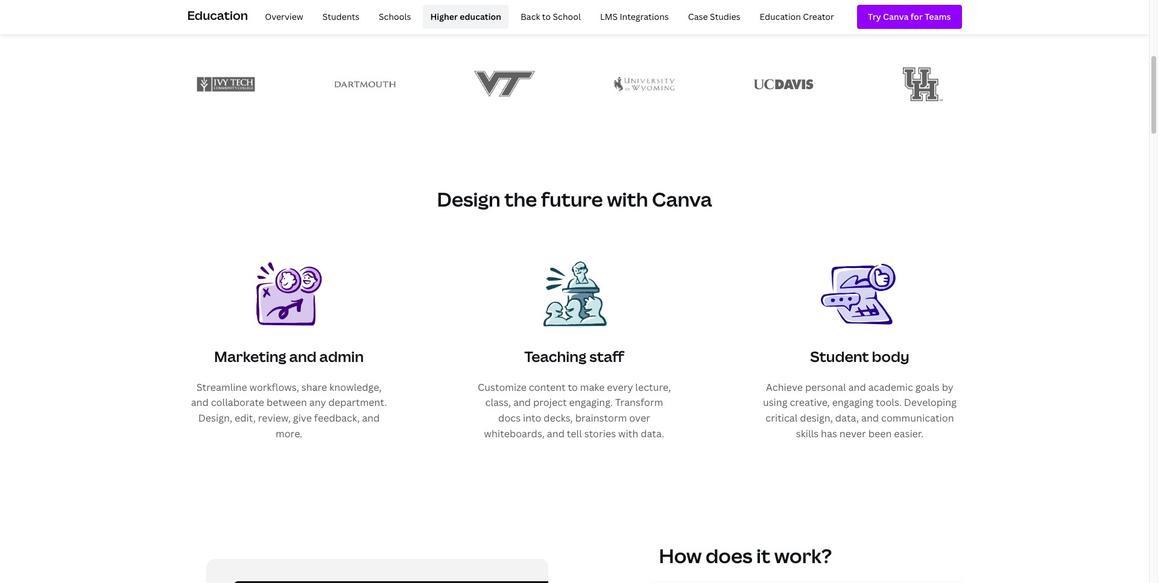 Task type: locate. For each thing, give the bounding box(es) containing it.
back to school link
[[513, 5, 588, 29]]

student
[[810, 347, 869, 366]]

marketing and admin
[[214, 347, 364, 366]]

give
[[293, 412, 312, 425]]

to inside customize content to make every lecture, class, and project engaging. transform docs into decks, brainstorm over whiteboards, and tell stories with data.
[[568, 381, 578, 394]]

developing
[[904, 397, 957, 410]]

design,
[[198, 412, 232, 425]]

over
[[629, 412, 650, 425]]

with left canva
[[607, 186, 648, 212]]

never
[[840, 427, 866, 441]]

0 horizontal spatial to
[[542, 11, 551, 22]]

education
[[187, 7, 248, 23], [760, 11, 801, 22]]

0 vertical spatial to
[[542, 11, 551, 22]]

collaborate
[[211, 397, 264, 410]]

does
[[706, 544, 753, 570]]

to right back
[[542, 11, 551, 22]]

the
[[504, 186, 537, 212]]

workflows,
[[249, 381, 299, 394]]

between
[[267, 397, 307, 410]]

using
[[763, 397, 787, 410]]

streamline
[[197, 381, 247, 394]]

1 horizontal spatial to
[[568, 381, 578, 394]]

and up engaging
[[848, 381, 866, 394]]

1 vertical spatial to
[[568, 381, 578, 394]]

education creator link
[[753, 5, 841, 29]]

data.
[[641, 427, 664, 441]]

0 vertical spatial with
[[607, 186, 648, 212]]

academic
[[868, 381, 913, 394]]

future
[[541, 186, 603, 212]]

lms
[[600, 11, 618, 22]]

and up design,
[[191, 397, 209, 410]]

critical
[[766, 412, 798, 425]]

0 horizontal spatial education
[[187, 7, 248, 23]]

dartmouth image
[[335, 75, 396, 94]]

admin
[[319, 347, 364, 366]]

studies
[[710, 11, 740, 22]]

higher education
[[430, 11, 501, 22]]

make
[[580, 381, 605, 394]]

teaching staff
[[524, 347, 624, 366]]

with inside customize content to make every lecture, class, and project engaging. transform docs into decks, brainstorm over whiteboards, and tell stories with data.
[[618, 427, 638, 441]]

content
[[529, 381, 566, 394]]

education creator
[[760, 11, 834, 22]]

1 vertical spatial with
[[618, 427, 638, 441]]

feedback,
[[314, 412, 360, 425]]

menu bar containing overview
[[253, 5, 841, 29]]

menu bar
[[253, 5, 841, 29]]

university of wyoming image
[[614, 72, 675, 97]]

with down over
[[618, 427, 638, 441]]

and
[[289, 347, 316, 366], [848, 381, 866, 394], [191, 397, 209, 410], [513, 397, 531, 410], [362, 412, 380, 425], [861, 412, 879, 425], [547, 427, 565, 441]]

university of houston image
[[903, 59, 943, 110]]

into
[[523, 412, 541, 425]]

engaging.
[[569, 397, 613, 410]]

more.
[[276, 427, 302, 441]]

students link
[[315, 5, 367, 29]]

communication
[[881, 412, 954, 425]]

tools.
[[876, 397, 902, 410]]

students
[[323, 11, 360, 22]]

to left make
[[568, 381, 578, 394]]

menu bar inside the education element
[[253, 5, 841, 29]]

case studies
[[688, 11, 740, 22]]

every
[[607, 381, 633, 394]]

education for education creator
[[760, 11, 801, 22]]

integrations
[[620, 11, 669, 22]]

any
[[309, 397, 326, 410]]

education inside menu bar
[[760, 11, 801, 22]]

education element
[[187, 0, 962, 34]]

class,
[[485, 397, 511, 410]]

share
[[301, 381, 327, 394]]

to inside 'link'
[[542, 11, 551, 22]]

lms integrations link
[[593, 5, 676, 29]]

schools link
[[372, 5, 418, 29]]

project
[[533, 397, 567, 410]]

with
[[607, 186, 648, 212], [618, 427, 638, 441]]

1 horizontal spatial education
[[760, 11, 801, 22]]

teaching
[[524, 347, 586, 366]]

and up the been
[[861, 412, 879, 425]]

case
[[688, 11, 708, 22]]

decks,
[[544, 412, 573, 425]]

to
[[542, 11, 551, 22], [568, 381, 578, 394]]

body
[[872, 347, 909, 366]]



Task type: describe. For each thing, give the bounding box(es) containing it.
achieve personal and academic goals by using creative, engaging tools. developing critical design, data, and communication skills has never been easier.
[[763, 381, 957, 441]]

education for education
[[187, 7, 248, 23]]

transform
[[615, 397, 663, 410]]

student body
[[810, 347, 909, 366]]

design
[[437, 186, 501, 212]]

how does it work?
[[659, 544, 832, 570]]

has
[[821, 427, 837, 441]]

overview
[[265, 11, 303, 22]]

and down department.
[[362, 412, 380, 425]]

by
[[942, 381, 954, 394]]

and up into
[[513, 397, 531, 410]]

lecture,
[[635, 381, 671, 394]]

stories
[[584, 427, 616, 441]]

skills
[[796, 427, 819, 441]]

uc davis image
[[753, 73, 814, 95]]

back
[[521, 11, 540, 22]]

marketing
[[214, 347, 286, 366]]

personal
[[805, 381, 846, 394]]

it
[[756, 544, 770, 570]]

education
[[460, 11, 501, 22]]

and up share
[[289, 347, 316, 366]]

work?
[[774, 544, 832, 570]]

streamline workflows, share knowledge, and collaborate between any department. design, edit, review, give feedback, and more.
[[191, 381, 387, 441]]

customize
[[478, 381, 527, 394]]

staff
[[589, 347, 624, 366]]

marketing admin logo image
[[250, 256, 328, 333]]

ivy tech image
[[195, 72, 256, 97]]

creative,
[[790, 397, 830, 410]]

easier.
[[894, 427, 923, 441]]

teaching staff logo image
[[536, 256, 613, 333]]

schools
[[379, 11, 411, 22]]

engaging
[[832, 397, 874, 410]]

whiteboards,
[[484, 427, 545, 441]]

docs
[[498, 412, 521, 425]]

achieve
[[766, 381, 803, 394]]

brainstorm
[[575, 412, 627, 425]]

school
[[553, 11, 581, 22]]

students icon image
[[821, 256, 898, 333]]

higher
[[430, 11, 458, 22]]

virginia tech image
[[474, 57, 535, 112]]

been
[[868, 427, 892, 441]]

tell
[[567, 427, 582, 441]]

higher education link
[[423, 5, 509, 29]]

design,
[[800, 412, 833, 425]]

creator
[[803, 11, 834, 22]]

overview link
[[258, 5, 310, 29]]

customize content to make every lecture, class, and project engaging. transform docs into decks, brainstorm over whiteboards, and tell stories with data.
[[478, 381, 671, 441]]

data,
[[835, 412, 859, 425]]

review,
[[258, 412, 291, 425]]

canva
[[652, 186, 712, 212]]

and down decks,
[[547, 427, 565, 441]]

lms integrations
[[600, 11, 669, 22]]

edit,
[[235, 412, 256, 425]]

knowledge,
[[329, 381, 381, 394]]

how
[[659, 544, 702, 570]]

back to school
[[521, 11, 581, 22]]

design the future with canva
[[437, 186, 712, 212]]

case studies link
[[681, 5, 748, 29]]

goals
[[915, 381, 940, 394]]

department.
[[328, 397, 387, 410]]



Task type: vqa. For each thing, say whether or not it's contained in the screenshot.
Create a design dropdown button on the right of the page
no



